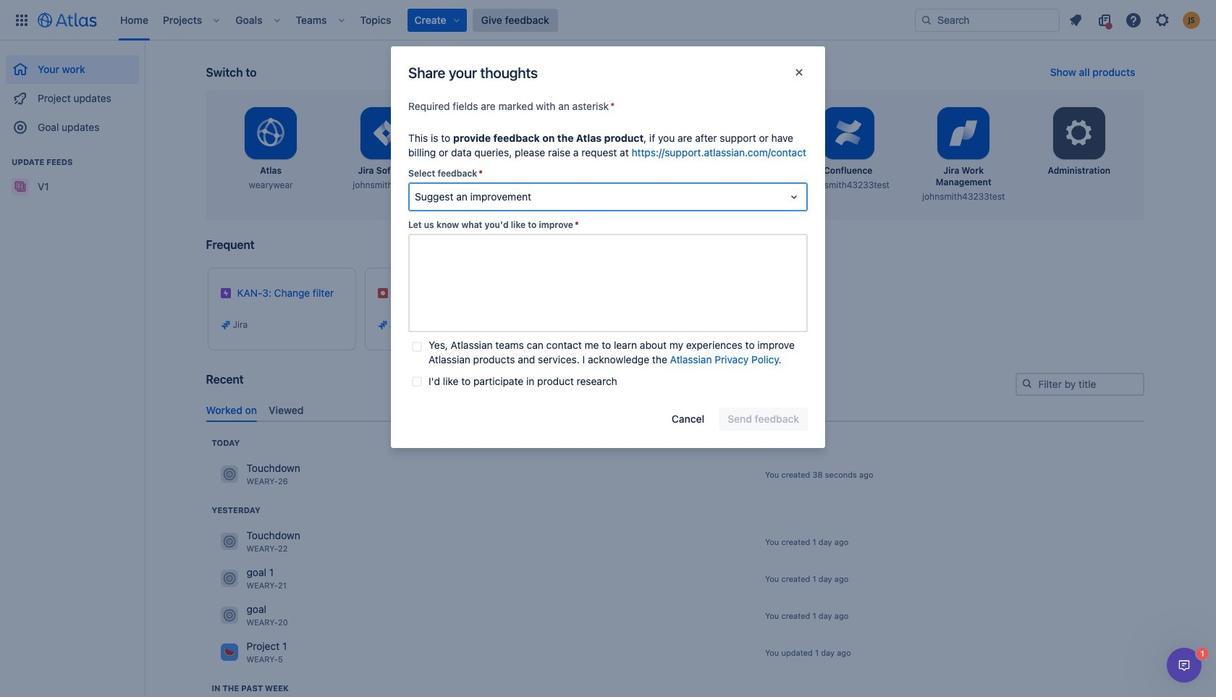 Task type: locate. For each thing, give the bounding box(es) containing it.
townsquare image
[[220, 533, 238, 550], [220, 570, 238, 587], [220, 607, 238, 624], [220, 644, 238, 661]]

None search field
[[915, 8, 1060, 31]]

Filter by title field
[[1017, 374, 1143, 395]]

2 heading from the top
[[212, 504, 260, 516]]

open image
[[785, 188, 803, 206]]

2 vertical spatial heading
[[212, 683, 289, 694]]

1 vertical spatial heading
[[212, 504, 260, 516]]

0 vertical spatial heading
[[212, 437, 240, 449]]

dialog
[[1167, 648, 1202, 683]]

heading
[[212, 437, 240, 449], [212, 504, 260, 516], [212, 683, 289, 694]]

None text field
[[408, 234, 808, 332]]

jira image
[[220, 319, 231, 331], [220, 319, 231, 331], [377, 319, 389, 331]]

3 townsquare image from the top
[[220, 607, 238, 624]]

tab list
[[200, 398, 1150, 422]]

heading for 4th townsquare image from the bottom of the page
[[212, 504, 260, 516]]

group
[[6, 41, 139, 146], [6, 142, 139, 206]]

1 heading from the top
[[212, 437, 240, 449]]

banner
[[0, 0, 1216, 41]]

settings image
[[1062, 116, 1097, 151]]



Task type: vqa. For each thing, say whether or not it's contained in the screenshot.
3rd confluence icon from the bottom of the page
no



Task type: describe. For each thing, give the bounding box(es) containing it.
search image
[[1021, 378, 1033, 389]]

close modal image
[[791, 64, 808, 81]]

3 heading from the top
[[212, 683, 289, 694]]

Search field
[[915, 8, 1060, 31]]

help image
[[1125, 11, 1142, 29]]

1 group from the top
[[6, 41, 139, 146]]

1 townsquare image from the top
[[220, 533, 238, 550]]

townsquare image
[[220, 466, 238, 483]]

2 group from the top
[[6, 142, 139, 206]]

heading for townsquare icon
[[212, 437, 240, 449]]

jira image
[[377, 319, 389, 331]]

4 townsquare image from the top
[[220, 644, 238, 661]]

top element
[[9, 0, 915, 40]]

search image
[[921, 14, 932, 26]]

2 townsquare image from the top
[[220, 570, 238, 587]]



